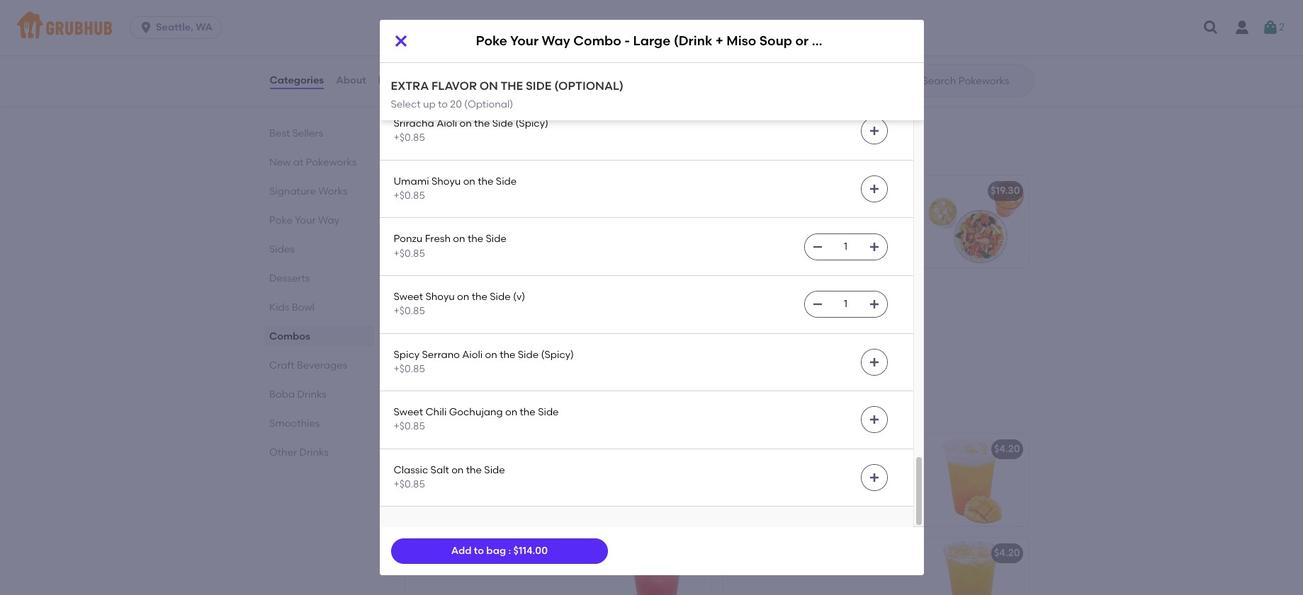 Task type: vqa. For each thing, say whether or not it's contained in the screenshot.
Chicken or tofu with white rice, sweet corn, mandarin orange, edamame, surimi salad, wonton crisps, and Pokeworks Classic
yes



Task type: describe. For each thing, give the bounding box(es) containing it.
up for mix
[[749, 205, 762, 217]]

best
[[269, 128, 290, 140]]

spicy
[[394, 349, 420, 361]]

ponzu
[[394, 233, 423, 245]]

chicken or tofu with white rice, sweet corn, mandarin orange, edamame, surimi salad, wonton crisps, and pokeworks classic
[[413, 51, 568, 106]]

fresh
[[425, 233, 451, 245]]

0 horizontal spatial craft beverages
[[269, 360, 347, 372]]

lilikoi lemonade image
[[605, 435, 711, 527]]

2 vertical spatial combo
[[487, 289, 524, 301]]

aioli inside sriracha aioli on the side (spicy) +$0.85
[[437, 118, 457, 130]]

toppings, inside three proteins with your choice of mix ins, toppings, and flavor.
[[451, 324, 496, 336]]

ins, inside mix up to 2 proteins with your choice of base, mix-ins, toppings, and flavor.
[[793, 220, 808, 232]]

sweet for sweet shoyu on the side (v) +$0.85
[[394, 291, 423, 303]]

soup inside button
[[599, 185, 624, 197]]

lilikoi green tea image
[[922, 539, 1029, 596]]

0 horizontal spatial your
[[294, 215, 315, 227]]

the inside spicy serrano aioli on the side (spicy) +$0.85
[[500, 349, 515, 361]]

boba
[[269, 389, 295, 401]]

lemonade for lilikoi lemonade
[[444, 444, 496, 456]]

2 horizontal spatial your
[[510, 33, 539, 49]]

poke your way combo - large (drink + miso soup or kettle chips) image
[[605, 280, 711, 372]]

salad,
[[500, 79, 529, 92]]

2 vertical spatial kettle
[[668, 289, 696, 301]]

ins, inside three proteins with your choice of mix ins, toppings, and flavor.
[[433, 324, 449, 336]]

2 inside button
[[1279, 21, 1285, 33]]

to up chicken
[[438, 22, 448, 34]]

the for sriracha aioli on the side (spicy) +$0.85
[[474, 118, 490, 130]]

0 horizontal spatial pokeworks
[[305, 157, 356, 169]]

input item quantity number field for ponzu fresh on the side
[[830, 234, 861, 260]]

miso inside signature works combo (drink + miso soup or kettle chips) button
[[574, 185, 597, 197]]

categories button
[[269, 55, 325, 106]]

+$0.85 inside sriracha aioli on the side (spicy) +$0.85
[[394, 132, 425, 144]]

seattle, wa
[[156, 21, 213, 33]]

wa
[[196, 21, 213, 33]]

+$0.85 inside umami shoyu on the side +$0.85
[[394, 190, 425, 202]]

your inside three proteins with your choice of mix ins, toppings, and flavor.
[[507, 309, 528, 321]]

svg image inside seattle, wa 'button'
[[139, 21, 153, 35]]

$4.20 for lilikoi lemonade
[[677, 444, 703, 456]]

2 vertical spatial (drink
[[563, 289, 593, 301]]

of inside three proteins with your choice of mix ins, toppings, and flavor.
[[565, 309, 575, 321]]

crisps,
[[413, 94, 444, 106]]

side inside sweet chili gochujang on the side +$0.85
[[538, 407, 559, 419]]

new at pokeworks
[[269, 157, 356, 169]]

on for ponzu
[[453, 233, 465, 245]]

classic salt on the side +$0.85
[[394, 465, 505, 491]]

white
[[512, 51, 538, 63]]

0 vertical spatial combo
[[573, 33, 621, 49]]

1 vertical spatial poke your way combo - large (drink + miso soup or kettle chips)
[[413, 289, 730, 301]]

sweet for sweet chili gochujang on the side +$0.85
[[394, 407, 423, 419]]

side for pokeworks classic on the side
[[516, 60, 537, 72]]

ponzu fresh on the side +$0.85
[[394, 233, 507, 260]]

proteins inside mix up to 2 proteins with your choice of base, mix-ins, toppings, and flavor.
[[784, 205, 824, 217]]

your inside mix up to 2 proteins with your choice of base, mix-ins, toppings, and flavor.
[[848, 205, 869, 217]]

lilikoi
[[413, 444, 441, 456]]

kids bowl image
[[605, 21, 711, 114]]

smoothies
[[269, 418, 320, 430]]

on
[[480, 79, 498, 93]]

1 20 from the top
[[450, 22, 462, 34]]

0 vertical spatial poke your way combo - large (drink + miso soup or kettle chips)
[[476, 33, 895, 49]]

umami shoyu on the side +$0.85
[[394, 176, 517, 202]]

the inside sweet chili gochujang on the side +$0.85
[[520, 407, 536, 419]]

chips) inside button
[[670, 185, 701, 197]]

base,
[[743, 220, 769, 232]]

the for ponzu fresh on the side +$0.85
[[468, 233, 483, 245]]

$7.80 +
[[675, 31, 705, 43]]

$114.00
[[513, 546, 548, 558]]

1 vertical spatial combos
[[269, 331, 310, 343]]

salt
[[431, 465, 449, 477]]

mix
[[413, 324, 430, 336]]

1 vertical spatial -
[[526, 289, 530, 301]]

the for classic salt on the side +$0.85
[[466, 465, 482, 477]]

+$0.85 inside sweet chili gochujang on the side +$0.85
[[394, 421, 425, 433]]

at
[[293, 157, 303, 169]]

0 vertical spatial miso
[[727, 33, 756, 49]]

1 horizontal spatial craft
[[402, 401, 442, 419]]

chili
[[425, 407, 447, 419]]

mix
[[731, 205, 747, 217]]

add to bag : $114.00
[[451, 546, 548, 558]]

works for signature works
[[318, 186, 347, 198]]

flavor. inside three proteins with your choice of mix ins, toppings, and flavor.
[[520, 324, 549, 336]]

signature works combo (drink + miso soup or kettle chips) image
[[605, 176, 711, 268]]

sweet chili gochujang on the side +$0.85
[[394, 407, 559, 433]]

(optional)
[[554, 79, 624, 93]]

mandarin
[[471, 65, 518, 77]]

umami
[[394, 176, 429, 188]]

0 vertical spatial chips)
[[853, 33, 895, 49]]

up inside extra flavor on the side (optional) select up to 20 (optional)
[[423, 98, 436, 110]]

strawberry lemonade image
[[605, 539, 711, 596]]

shoyu for sweet
[[425, 291, 455, 303]]

bowl
[[291, 302, 314, 314]]

side for classic salt on the side
[[484, 465, 505, 477]]

other drinks
[[269, 447, 328, 459]]

extra flavor on the side (optional) select up to 20 (optional)
[[391, 79, 624, 110]]

select inside extra flavor on the side (optional) select up to 20 (optional)
[[391, 98, 421, 110]]

20 inside extra flavor on the side (optional) select up to 20 (optional)
[[450, 98, 462, 110]]

aioli inside spicy serrano aioli on the side (spicy) +$0.85
[[462, 349, 483, 361]]

the
[[501, 79, 523, 93]]

signature works combo (drink + miso soup or kettle chips) button
[[405, 176, 711, 268]]

pokeworks inside the chicken or tofu with white rice, sweet corn, mandarin orange, edamame, surimi salad, wonton crisps, and pokeworks classic
[[468, 94, 519, 106]]

new
[[269, 157, 290, 169]]

signature works combo (drink + miso soup or kettle chips)
[[413, 185, 701, 197]]

corn,
[[444, 65, 468, 77]]

and inside mix up to 2 proteins with your choice of base, mix-ins, toppings, and flavor.
[[858, 220, 877, 232]]

mix-
[[771, 220, 793, 232]]

1 horizontal spatial craft beverages
[[402, 401, 524, 419]]

boba drinks
[[269, 389, 326, 401]]

1 horizontal spatial large
[[633, 33, 671, 49]]

pokeworks classic on the side +$0.85
[[394, 60, 537, 86]]

0 vertical spatial way
[[542, 33, 570, 49]]

sweet shoyu on the side (v) +$0.85
[[394, 291, 525, 318]]

0 horizontal spatial poke
[[269, 215, 292, 227]]

1 vertical spatial large
[[533, 289, 561, 301]]

mango
[[731, 444, 765, 456]]

1 horizontal spatial your
[[439, 289, 461, 301]]

1 horizontal spatial way
[[463, 289, 485, 301]]

flavor. inside mix up to 2 proteins with your choice of base, mix-ins, toppings, and flavor.
[[731, 234, 760, 246]]

(drink inside button
[[534, 185, 564, 197]]

sriracha aioli on the side (spicy) +$0.85
[[394, 118, 548, 144]]

on inside spicy serrano aioli on the side (spicy) +$0.85
[[485, 349, 497, 361]]

svg image inside 2 button
[[1262, 19, 1279, 36]]

on inside sweet chili gochujang on the side +$0.85
[[505, 407, 517, 419]]

categories
[[270, 74, 324, 86]]

mango lemonade
[[731, 444, 820, 456]]

1 input item quantity number field from the top
[[830, 61, 861, 86]]

drinks for boba drinks
[[297, 389, 326, 401]]

seattle,
[[156, 21, 193, 33]]

tofu
[[467, 51, 487, 63]]

0 horizontal spatial beverages
[[296, 360, 347, 372]]

seattle, wa button
[[130, 16, 227, 39]]

classic inside classic salt on the side +$0.85
[[394, 465, 428, 477]]

works for signature works combo (drink + miso soup or kettle chips)
[[463, 185, 493, 197]]

+$0.85 inside the pokeworks classic on the side +$0.85
[[394, 74, 425, 86]]

reviews button
[[377, 55, 418, 106]]

2 vertical spatial poke
[[413, 289, 437, 301]]

sides
[[269, 244, 294, 256]]

2 vertical spatial chips)
[[699, 289, 730, 301]]

2 horizontal spatial soup
[[760, 33, 792, 49]]

sriracha
[[394, 118, 434, 130]]

$4.20 button
[[722, 539, 1029, 596]]

signature for signature works combo (drink + miso soup or kettle chips)
[[413, 185, 461, 197]]

with inside the chicken or tofu with white rice, sweet corn, mandarin orange, edamame, surimi salad, wonton crisps, and pokeworks classic
[[489, 51, 509, 63]]

shoyu for umami
[[432, 176, 461, 188]]

poke your way
[[269, 215, 339, 227]]

serrano
[[422, 349, 460, 361]]

choice inside three proteins with your choice of mix ins, toppings, and flavor.
[[531, 309, 563, 321]]

other
[[269, 447, 297, 459]]

kids bowl
[[269, 302, 314, 314]]

on for classic
[[451, 465, 464, 477]]

sellers
[[292, 128, 323, 140]]

mango lemonade image
[[922, 435, 1029, 527]]

(v)
[[513, 291, 525, 303]]

kids
[[269, 302, 289, 314]]

1 horizontal spatial -
[[624, 33, 630, 49]]



Task type: locate. For each thing, give the bounding box(es) containing it.
poke your way combo - regular (drink + miso soup or kettle chips) image
[[922, 176, 1029, 268]]

strawberry
[[413, 548, 467, 560]]

on inside sriracha aioli on the side (spicy) +$0.85
[[460, 118, 472, 130]]

(spicy) inside spicy serrano aioli on the side (spicy) +$0.85
[[541, 349, 574, 361]]

+
[[699, 31, 705, 43], [716, 33, 723, 49], [566, 185, 572, 197], [595, 289, 601, 301]]

sweet left 'chili' at the left bottom of the page
[[394, 407, 423, 419]]

+$0.85 inside ponzu fresh on the side +$0.85
[[394, 248, 425, 260]]

three proteins with your choice of mix ins, toppings, and flavor.
[[413, 309, 575, 336]]

your
[[510, 33, 539, 49], [294, 215, 315, 227], [439, 289, 461, 301]]

(spicy) inside sriracha aioli on the side (spicy) +$0.85
[[515, 118, 548, 130]]

+$0.85 up crisps,
[[394, 74, 425, 86]]

kettle
[[812, 33, 850, 49], [639, 185, 667, 197], [668, 289, 696, 301]]

side for sriracha aioli on the side (spicy)
[[492, 118, 513, 130]]

poke
[[476, 33, 507, 49], [269, 215, 292, 227], [413, 289, 437, 301]]

combos down sriracha
[[402, 143, 464, 160]]

craft up boba at bottom left
[[269, 360, 294, 372]]

1 vertical spatial choice
[[531, 309, 563, 321]]

drinks right boba at bottom left
[[297, 389, 326, 401]]

6 +$0.85 from the top
[[394, 363, 425, 375]]

1 vertical spatial craft beverages
[[402, 401, 524, 419]]

(optional) down the on
[[464, 98, 513, 110]]

on inside sweet shoyu on the side (v) +$0.85
[[457, 291, 469, 303]]

classic inside the pokeworks classic on the side +$0.85
[[447, 60, 481, 72]]

- right (v)
[[526, 289, 530, 301]]

lemonade for mango lemonade
[[767, 444, 820, 456]]

extra
[[391, 79, 429, 93]]

1 horizontal spatial choice
[[872, 205, 904, 217]]

2 vertical spatial miso
[[603, 289, 626, 301]]

flavor. down (v)
[[520, 324, 549, 336]]

flavor. down base,
[[731, 234, 760, 246]]

drinks
[[297, 389, 326, 401], [299, 447, 328, 459]]

to inside extra flavor on the side (optional) select up to 20 (optional)
[[438, 98, 448, 110]]

(optional) up tofu
[[464, 22, 513, 34]]

main navigation navigation
[[0, 0, 1303, 55]]

$7.80
[[675, 31, 699, 43]]

aioli down crisps,
[[437, 118, 457, 130]]

2 horizontal spatial kettle
[[812, 33, 850, 49]]

up for select
[[423, 22, 436, 34]]

the up three proteins with your choice of mix ins, toppings, and flavor.
[[472, 291, 487, 303]]

1 vertical spatial input item quantity number field
[[830, 234, 861, 260]]

kettle inside button
[[639, 185, 667, 197]]

ins, right base,
[[793, 220, 808, 232]]

side inside sriracha aioli on the side (spicy) +$0.85
[[492, 118, 513, 130]]

the down three proteins with your choice of mix ins, toppings, and flavor.
[[500, 349, 515, 361]]

20 up chicken
[[450, 22, 462, 34]]

beverages down spicy serrano aioli on the side (spicy) +$0.85
[[445, 401, 524, 419]]

0 horizontal spatial 2
[[777, 205, 782, 217]]

0 horizontal spatial aioli
[[437, 118, 457, 130]]

surimi
[[469, 79, 498, 92]]

way down signature works
[[318, 215, 339, 227]]

+ inside button
[[566, 185, 572, 197]]

proteins
[[784, 205, 824, 217], [443, 309, 482, 321]]

on right salt
[[451, 465, 464, 477]]

drinks right other
[[299, 447, 328, 459]]

0 vertical spatial poke
[[476, 33, 507, 49]]

0 horizontal spatial large
[[533, 289, 561, 301]]

$4.20 for mango lemonade
[[994, 444, 1020, 456]]

side for ponzu fresh on the side
[[486, 233, 507, 245]]

+$0.85 down lilikoi
[[394, 479, 425, 491]]

side
[[526, 79, 552, 93]]

way
[[542, 33, 570, 49], [318, 215, 339, 227], [463, 289, 485, 301]]

Input item quantity number field
[[830, 61, 861, 86], [830, 234, 861, 260], [830, 292, 861, 318]]

signature inside button
[[413, 185, 461, 197]]

0 vertical spatial (drink
[[674, 33, 712, 49]]

sweet inside sweet chili gochujang on the side +$0.85
[[394, 407, 423, 419]]

the inside sriracha aioli on the side (spicy) +$0.85
[[474, 118, 490, 130]]

0 vertical spatial proteins
[[784, 205, 824, 217]]

lilikoi lemonade
[[413, 444, 496, 456]]

+$0.85 down spicy
[[394, 363, 425, 375]]

+$0.85 down sriracha
[[394, 132, 425, 144]]

1 vertical spatial (optional)
[[464, 98, 513, 110]]

side inside ponzu fresh on the side +$0.85
[[486, 233, 507, 245]]

craft up lilikoi
[[402, 401, 442, 419]]

the down the lilikoi lemonade
[[466, 465, 482, 477]]

the right fresh at the top of the page
[[468, 233, 483, 245]]

aioli right the serrano
[[462, 349, 483, 361]]

1 select from the top
[[391, 22, 421, 34]]

wonton
[[532, 79, 568, 92]]

combo inside button
[[496, 185, 532, 197]]

the right gochujang
[[520, 407, 536, 419]]

20 down flavor
[[450, 98, 462, 110]]

+$0.85 up mix
[[394, 306, 425, 318]]

1 horizontal spatial works
[[463, 185, 493, 197]]

0 vertical spatial combos
[[402, 143, 464, 160]]

1 (optional) from the top
[[464, 22, 513, 34]]

select up chicken
[[391, 22, 421, 34]]

signature down at
[[269, 186, 316, 198]]

up up chicken
[[423, 22, 436, 34]]

desserts
[[269, 273, 310, 285]]

side inside spicy serrano aioli on the side (spicy) +$0.85
[[518, 349, 539, 361]]

0 vertical spatial beverages
[[296, 360, 347, 372]]

the down 'surimi'
[[474, 118, 490, 130]]

lemonade inside button
[[470, 548, 522, 560]]

2 horizontal spatial miso
[[727, 33, 756, 49]]

2 button
[[1262, 15, 1285, 40]]

0 vertical spatial ins,
[[793, 220, 808, 232]]

(optional) inside extra flavor on the side (optional) select up to 20 (optional)
[[464, 98, 513, 110]]

0 vertical spatial craft beverages
[[269, 360, 347, 372]]

on right gochujang
[[505, 407, 517, 419]]

0 horizontal spatial your
[[507, 309, 528, 321]]

1 vertical spatial of
[[565, 309, 575, 321]]

svg image
[[392, 33, 409, 50], [868, 126, 880, 137], [812, 241, 823, 253], [868, 241, 880, 253], [868, 357, 880, 368]]

4 +$0.85 from the top
[[394, 248, 425, 260]]

works down sriracha aioli on the side (spicy) +$0.85
[[463, 185, 493, 197]]

about button
[[335, 55, 367, 106]]

toppings, right mix-
[[811, 220, 856, 232]]

+$0.85 down ponzu
[[394, 248, 425, 260]]

the down sriracha aioli on the side (spicy) +$0.85
[[478, 176, 494, 188]]

select up to 20 (optional)
[[391, 22, 513, 34]]

on for sweet
[[457, 291, 469, 303]]

0 vertical spatial flavor.
[[731, 234, 760, 246]]

0 horizontal spatial ins,
[[433, 324, 449, 336]]

- left $7.80
[[624, 33, 630, 49]]

to left bag
[[474, 546, 484, 558]]

2 sweet from the top
[[394, 407, 423, 419]]

sweet
[[394, 291, 423, 303], [394, 407, 423, 419]]

up inside mix up to 2 proteins with your choice of base, mix-ins, toppings, and flavor.
[[749, 205, 762, 217]]

aioli
[[437, 118, 457, 130], [462, 349, 483, 361]]

1 horizontal spatial 2
[[1279, 21, 1285, 33]]

1 vertical spatial up
[[423, 98, 436, 110]]

combos down kids bowl
[[269, 331, 310, 343]]

the inside classic salt on the side +$0.85
[[466, 465, 482, 477]]

1 horizontal spatial ins,
[[793, 220, 808, 232]]

to up mix-
[[764, 205, 774, 217]]

proteins up mix-
[[784, 205, 824, 217]]

side for umami shoyu on the side
[[496, 176, 517, 188]]

2
[[1279, 21, 1285, 33], [777, 205, 782, 217]]

2 vertical spatial pokeworks
[[305, 157, 356, 169]]

0 horizontal spatial classic
[[394, 465, 428, 477]]

about
[[336, 74, 366, 86]]

pokeworks down the on
[[468, 94, 519, 106]]

+$0.85 inside classic salt on the side +$0.85
[[394, 479, 425, 491]]

+$0.85 inside sweet shoyu on the side (v) +$0.85
[[394, 306, 425, 318]]

choice inside mix up to 2 proteins with your choice of base, mix-ins, toppings, and flavor.
[[872, 205, 904, 217]]

3 input item quantity number field from the top
[[830, 292, 861, 318]]

strawberry lemonade
[[413, 548, 522, 560]]

the for pokeworks classic on the side +$0.85
[[498, 60, 514, 72]]

0 vertical spatial choice
[[872, 205, 904, 217]]

or inside button
[[626, 185, 636, 197]]

shoyu inside sweet shoyu on the side (v) +$0.85
[[425, 291, 455, 303]]

works down the new at pokeworks
[[318, 186, 347, 198]]

2 horizontal spatial pokeworks
[[468, 94, 519, 106]]

on down three proteins with your choice of mix ins, toppings, and flavor.
[[485, 349, 497, 361]]

1 horizontal spatial miso
[[603, 289, 626, 301]]

0 vertical spatial and
[[446, 94, 465, 106]]

best sellers
[[269, 128, 323, 140]]

1 vertical spatial (drink
[[534, 185, 564, 197]]

input item quantity number field for sweet shoyu on the side (v)
[[830, 292, 861, 318]]

sweet
[[413, 65, 442, 77]]

the for sweet shoyu on the side (v) +$0.85
[[472, 291, 487, 303]]

shoyu
[[432, 176, 461, 188], [425, 291, 455, 303]]

signature
[[413, 185, 461, 197], [269, 186, 316, 198]]

and inside the chicken or tofu with white rice, sweet corn, mandarin orange, edamame, surimi salad, wonton crisps, and pokeworks classic
[[446, 94, 465, 106]]

works inside button
[[463, 185, 493, 197]]

on inside classic salt on the side +$0.85
[[451, 465, 464, 477]]

on inside umami shoyu on the side +$0.85
[[463, 176, 475, 188]]

shoyu right umami
[[432, 176, 461, 188]]

way up "rice,"
[[542, 33, 570, 49]]

0 vertical spatial craft
[[269, 360, 294, 372]]

2 vertical spatial your
[[439, 289, 461, 301]]

large left $7.80
[[633, 33, 671, 49]]

three
[[413, 309, 441, 321]]

to inside mix up to 2 proteins with your choice of base, mix-ins, toppings, and flavor.
[[764, 205, 774, 217]]

choice
[[872, 205, 904, 217], [531, 309, 563, 321]]

to
[[438, 22, 448, 34], [438, 98, 448, 110], [764, 205, 774, 217], [474, 546, 484, 558]]

side inside the pokeworks classic on the side +$0.85
[[516, 60, 537, 72]]

shoyu inside umami shoyu on the side +$0.85
[[432, 176, 461, 188]]

1 horizontal spatial beverages
[[445, 401, 524, 419]]

1 horizontal spatial signature
[[413, 185, 461, 197]]

2 vertical spatial input item quantity number field
[[830, 292, 861, 318]]

ins,
[[793, 220, 808, 232], [433, 324, 449, 336]]

toppings,
[[811, 220, 856, 232], [451, 324, 496, 336]]

bag
[[486, 546, 506, 558]]

the inside umami shoyu on the side +$0.85
[[478, 176, 494, 188]]

on up the on
[[484, 60, 496, 72]]

1 vertical spatial classic
[[521, 94, 556, 106]]

$4.20
[[677, 444, 703, 456], [994, 444, 1020, 456], [994, 548, 1020, 560]]

flavor
[[432, 79, 477, 93]]

toppings, down sweet shoyu on the side (v) +$0.85
[[451, 324, 496, 336]]

2 select from the top
[[391, 98, 421, 110]]

0 horizontal spatial of
[[565, 309, 575, 321]]

on for umami
[[463, 176, 475, 188]]

8 +$0.85 from the top
[[394, 479, 425, 491]]

classic down lilikoi
[[394, 465, 428, 477]]

select
[[391, 22, 421, 34], [391, 98, 421, 110]]

the inside the pokeworks classic on the side +$0.85
[[498, 60, 514, 72]]

1 vertical spatial miso
[[574, 185, 597, 197]]

on for sriracha
[[460, 118, 472, 130]]

with inside mix up to 2 proteins with your choice of base, mix-ins, toppings, and flavor.
[[826, 205, 846, 217]]

on down flavor
[[460, 118, 472, 130]]

0 vertical spatial classic
[[447, 60, 481, 72]]

2 vertical spatial soup
[[628, 289, 653, 301]]

0 vertical spatial select
[[391, 22, 421, 34]]

1 vertical spatial beverages
[[445, 401, 524, 419]]

2 vertical spatial classic
[[394, 465, 428, 477]]

0 vertical spatial sweet
[[394, 291, 423, 303]]

3 +$0.85 from the top
[[394, 190, 425, 202]]

0 vertical spatial of
[[731, 220, 740, 232]]

0 vertical spatial your
[[848, 205, 869, 217]]

0 horizontal spatial combos
[[269, 331, 310, 343]]

and inside three proteins with your choice of mix ins, toppings, and flavor.
[[498, 324, 517, 336]]

2 vertical spatial with
[[485, 309, 505, 321]]

chicken
[[413, 51, 453, 63]]

0 vertical spatial shoyu
[[432, 176, 461, 188]]

craft beverages up boba drinks
[[269, 360, 347, 372]]

drinks for other drinks
[[299, 447, 328, 459]]

1 +$0.85 from the top
[[394, 74, 425, 86]]

1 vertical spatial proteins
[[443, 309, 482, 321]]

0 horizontal spatial craft
[[269, 360, 294, 372]]

the inside sweet shoyu on the side (v) +$0.85
[[472, 291, 487, 303]]

2 horizontal spatial and
[[858, 220, 877, 232]]

-
[[624, 33, 630, 49], [526, 289, 530, 301]]

Search Pokeworks search field
[[921, 74, 1029, 88]]

poke up three
[[413, 289, 437, 301]]

up down edamame,
[[423, 98, 436, 110]]

classic
[[447, 60, 481, 72], [521, 94, 556, 106], [394, 465, 428, 477]]

0 horizontal spatial kettle
[[639, 185, 667, 197]]

combos
[[402, 143, 464, 160], [269, 331, 310, 343]]

on down sriracha aioli on the side (spicy) +$0.85
[[463, 176, 475, 188]]

and
[[446, 94, 465, 106], [858, 220, 877, 232], [498, 324, 517, 336]]

pokeworks inside the pokeworks classic on the side +$0.85
[[394, 60, 444, 72]]

2 inside mix up to 2 proteins with your choice of base, mix-ins, toppings, and flavor.
[[777, 205, 782, 217]]

your down signature works
[[294, 215, 315, 227]]

shoyu up three
[[425, 291, 455, 303]]

select down extra
[[391, 98, 421, 110]]

mix up to 2 proteins with your choice of base, mix-ins, toppings, and flavor.
[[731, 205, 904, 246]]

0 horizontal spatial soup
[[599, 185, 624, 197]]

way up three proteins with your choice of mix ins, toppings, and flavor.
[[463, 289, 485, 301]]

sweet inside sweet shoyu on the side (v) +$0.85
[[394, 291, 423, 303]]

+$0.85 up lilikoi
[[394, 421, 425, 433]]

edamame,
[[413, 79, 467, 92]]

craft beverages
[[269, 360, 347, 372], [402, 401, 524, 419]]

soup
[[760, 33, 792, 49], [599, 185, 624, 197], [628, 289, 653, 301]]

0 horizontal spatial flavor.
[[520, 324, 549, 336]]

on inside ponzu fresh on the side +$0.85
[[453, 233, 465, 245]]

side inside umami shoyu on the side +$0.85
[[496, 176, 517, 188]]

on right fresh at the top of the page
[[453, 233, 465, 245]]

beverages
[[296, 360, 347, 372], [445, 401, 524, 419]]

+$0.85 down umami
[[394, 190, 425, 202]]

+$0.85 inside spicy serrano aioli on the side (spicy) +$0.85
[[394, 363, 425, 375]]

to down edamame,
[[438, 98, 448, 110]]

strawberry lemonade button
[[405, 539, 711, 596]]

chips)
[[853, 33, 895, 49], [670, 185, 701, 197], [699, 289, 730, 301]]

:
[[508, 546, 511, 558]]

0 vertical spatial drinks
[[297, 389, 326, 401]]

classic up flavor
[[447, 60, 481, 72]]

gochujang
[[449, 407, 503, 419]]

lemonade for strawberry lemonade
[[470, 548, 522, 560]]

0 horizontal spatial toppings,
[[451, 324, 496, 336]]

on up three proteins with your choice of mix ins, toppings, and flavor.
[[457, 291, 469, 303]]

svg image
[[1203, 19, 1220, 36], [1262, 19, 1279, 36], [139, 21, 153, 35], [868, 184, 880, 195], [812, 299, 823, 311], [868, 299, 880, 311], [868, 415, 880, 426], [868, 473, 880, 484]]

2 input item quantity number field from the top
[[830, 234, 861, 260]]

1 horizontal spatial poke
[[413, 289, 437, 301]]

2 20 from the top
[[450, 98, 462, 110]]

rice,
[[540, 51, 561, 63]]

or inside the chicken or tofu with white rice, sweet corn, mandarin orange, edamame, surimi salad, wonton crisps, and pokeworks classic
[[455, 51, 465, 63]]

proteins inside three proteins with your choice of mix ins, toppings, and flavor.
[[443, 309, 482, 321]]

on for pokeworks
[[484, 60, 496, 72]]

1 vertical spatial pokeworks
[[468, 94, 519, 106]]

2 vertical spatial up
[[749, 205, 762, 217]]

1 vertical spatial with
[[826, 205, 846, 217]]

1 horizontal spatial of
[[731, 220, 740, 232]]

add
[[451, 546, 472, 558]]

works
[[463, 185, 493, 197], [318, 186, 347, 198]]

sweet up three
[[394, 291, 423, 303]]

2 (optional) from the top
[[464, 98, 513, 110]]

1 horizontal spatial pokeworks
[[394, 60, 444, 72]]

poke up tofu
[[476, 33, 507, 49]]

1 vertical spatial ins,
[[433, 324, 449, 336]]

0 vertical spatial 2
[[1279, 21, 1285, 33]]

1 vertical spatial way
[[318, 215, 339, 227]]

of inside mix up to 2 proteins with your choice of base, mix-ins, toppings, and flavor.
[[731, 220, 740, 232]]

classic inside the chicken or tofu with white rice, sweet corn, mandarin orange, edamame, surimi salad, wonton crisps, and pokeworks classic
[[521, 94, 556, 106]]

1 horizontal spatial classic
[[447, 60, 481, 72]]

0 horizontal spatial miso
[[574, 185, 597, 197]]

signature for signature works
[[269, 186, 316, 198]]

your up three
[[439, 289, 461, 301]]

your up white in the left top of the page
[[510, 33, 539, 49]]

beverages up boba drinks
[[296, 360, 347, 372]]

toppings, inside mix up to 2 proteins with your choice of base, mix-ins, toppings, and flavor.
[[811, 220, 856, 232]]

with inside three proteins with your choice of mix ins, toppings, and flavor.
[[485, 309, 505, 321]]

1 vertical spatial drinks
[[299, 447, 328, 459]]

signature works
[[269, 186, 347, 198]]

1 horizontal spatial and
[[498, 324, 517, 336]]

1 horizontal spatial toppings,
[[811, 220, 856, 232]]

1 vertical spatial toppings,
[[451, 324, 496, 336]]

side for sweet shoyu on the side (v)
[[490, 291, 511, 303]]

the
[[498, 60, 514, 72], [474, 118, 490, 130], [478, 176, 494, 188], [468, 233, 483, 245], [472, 291, 487, 303], [500, 349, 515, 361], [520, 407, 536, 419], [466, 465, 482, 477]]

$4.20 inside $4.20 button
[[994, 548, 1020, 560]]

side inside sweet shoyu on the side (v) +$0.85
[[490, 291, 511, 303]]

1 vertical spatial craft
[[402, 401, 442, 419]]

on inside the pokeworks classic on the side +$0.85
[[484, 60, 496, 72]]

0 vertical spatial your
[[510, 33, 539, 49]]

1 horizontal spatial soup
[[628, 289, 653, 301]]

craft
[[269, 360, 294, 372], [402, 401, 442, 419]]

5 +$0.85 from the top
[[394, 306, 425, 318]]

the up the the
[[498, 60, 514, 72]]

large right (v)
[[533, 289, 561, 301]]

7 +$0.85 from the top
[[394, 421, 425, 433]]

up up base,
[[749, 205, 762, 217]]

ins, right mix
[[433, 324, 449, 336]]

2 horizontal spatial way
[[542, 33, 570, 49]]

poke up sides
[[269, 215, 292, 227]]

classic down side on the top left
[[521, 94, 556, 106]]

signature up fresh at the top of the page
[[413, 185, 461, 197]]

craft beverages up the lilikoi lemonade
[[402, 401, 524, 419]]

proteins right three
[[443, 309, 482, 321]]

side inside classic salt on the side +$0.85
[[484, 465, 505, 477]]

poke your way combo - large (drink + miso soup or kettle chips)
[[476, 33, 895, 49], [413, 289, 730, 301]]

combo
[[573, 33, 621, 49], [496, 185, 532, 197], [487, 289, 524, 301]]

flavor.
[[731, 234, 760, 246], [520, 324, 549, 336]]

1 vertical spatial shoyu
[[425, 291, 455, 303]]

pokeworks up extra
[[394, 60, 444, 72]]

pokeworks right at
[[305, 157, 356, 169]]

0 vertical spatial soup
[[760, 33, 792, 49]]

2 +$0.85 from the top
[[394, 132, 425, 144]]

the inside ponzu fresh on the side +$0.85
[[468, 233, 483, 245]]

0 vertical spatial with
[[489, 51, 509, 63]]

orange,
[[520, 65, 558, 77]]

on
[[484, 60, 496, 72], [460, 118, 472, 130], [463, 176, 475, 188], [453, 233, 465, 245], [457, 291, 469, 303], [485, 349, 497, 361], [505, 407, 517, 419], [451, 465, 464, 477]]

1 vertical spatial 2
[[777, 205, 782, 217]]

spicy serrano aioli on the side (spicy) +$0.85
[[394, 349, 574, 375]]

0 horizontal spatial proteins
[[443, 309, 482, 321]]

2 horizontal spatial classic
[[521, 94, 556, 106]]

the for umami shoyu on the side +$0.85
[[478, 176, 494, 188]]

reviews
[[378, 74, 418, 86]]

your
[[848, 205, 869, 217], [507, 309, 528, 321]]

1 sweet from the top
[[394, 291, 423, 303]]

$19.30
[[991, 185, 1020, 197]]

(spicy)
[[515, 118, 548, 130], [541, 349, 574, 361]]



